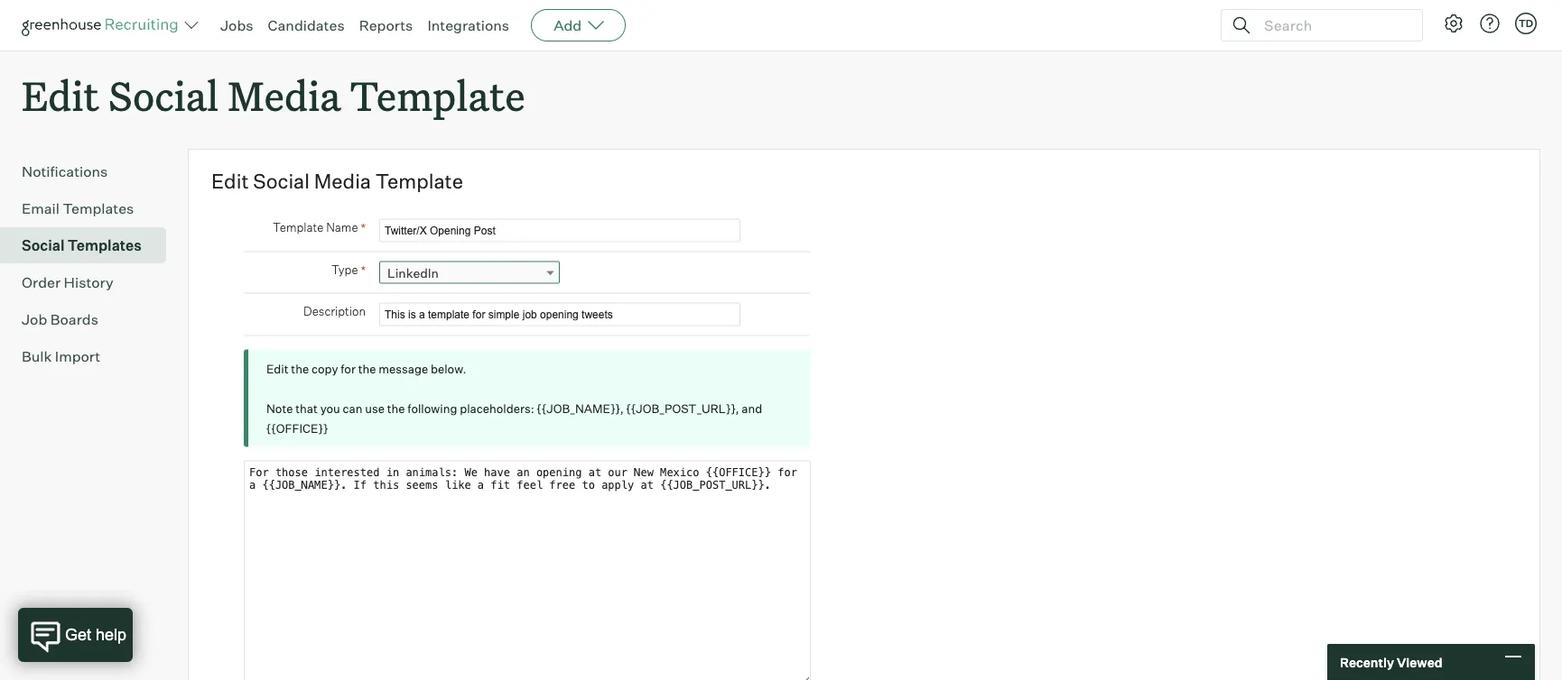 Task type: vqa. For each thing, say whether or not it's contained in the screenshot.
Add as
no



Task type: describe. For each thing, give the bounding box(es) containing it.
you
[[320, 402, 340, 416]]

integrations
[[427, 16, 509, 34]]

social templates link
[[22, 235, 159, 257]]

1 vertical spatial template
[[375, 169, 463, 194]]

email templates link
[[22, 198, 159, 220]]

linkedin link
[[379, 262, 560, 284]]

job boards link
[[22, 309, 159, 331]]

greenhouse recruiting image
[[22, 14, 184, 36]]

{{job_name}}, {{job_post_url}}, and {{office}}
[[266, 402, 762, 436]]

1 vertical spatial media
[[314, 169, 371, 194]]

job
[[22, 311, 47, 329]]

following
[[408, 402, 457, 416]]

2 vertical spatial social
[[22, 237, 65, 255]]

job boards
[[22, 311, 98, 329]]

import
[[55, 348, 100, 366]]

2 * from the top
[[361, 263, 366, 278]]

order history link
[[22, 272, 159, 294]]

note
[[266, 402, 293, 416]]

copy
[[312, 362, 338, 376]]

template inside template name *
[[273, 221, 324, 235]]

0 vertical spatial media
[[228, 69, 341, 122]]

bulk
[[22, 348, 52, 366]]

1 horizontal spatial the
[[358, 362, 376, 376]]

0 horizontal spatial edit
[[22, 69, 99, 122]]

2 horizontal spatial the
[[387, 402, 405, 416]]

edit for edit social media template
[[211, 169, 249, 194]]

candidates
[[268, 16, 345, 34]]

order
[[22, 274, 61, 292]]

template name *
[[273, 220, 366, 236]]

message
[[379, 362, 428, 376]]

edit for edit the copy for the message below.
[[266, 362, 289, 376]]

1 vertical spatial edit social media template
[[211, 169, 463, 194]]

use
[[365, 402, 385, 416]]

jobs
[[220, 16, 253, 34]]

can
[[343, 402, 363, 416]]

for
[[341, 362, 356, 376]]

{{office}}
[[266, 421, 328, 436]]

add
[[554, 16, 582, 34]]

viewed
[[1397, 655, 1443, 671]]

notifications link
[[22, 161, 159, 183]]

placeholders:
[[460, 402, 534, 416]]



Task type: locate. For each thing, give the bounding box(es) containing it.
integrations link
[[427, 16, 509, 34]]

add button
[[531, 9, 626, 42]]

below.
[[431, 362, 466, 376]]

0 vertical spatial edit
[[22, 69, 99, 122]]

templates up order history link
[[68, 237, 142, 255]]

1 vertical spatial edit
[[211, 169, 249, 194]]

0 vertical spatial social
[[108, 69, 219, 122]]

1 horizontal spatial social
[[108, 69, 219, 122]]

1 horizontal spatial edit
[[211, 169, 249, 194]]

note that you can use the following placeholders:
[[266, 402, 537, 416]]

edit social media template up name
[[211, 169, 463, 194]]

jobs link
[[220, 16, 253, 34]]

template
[[350, 69, 525, 122], [375, 169, 463, 194], [273, 221, 324, 235]]

td button
[[1512, 9, 1541, 38]]

2 vertical spatial template
[[273, 221, 324, 235]]

the right use
[[387, 402, 405, 416]]

bulk import link
[[22, 346, 159, 368]]

* right 'type'
[[361, 263, 366, 278]]

social
[[108, 69, 219, 122], [253, 169, 310, 194], [22, 237, 65, 255]]

recently
[[1340, 655, 1394, 671]]

reports link
[[359, 16, 413, 34]]

reports
[[359, 16, 413, 34]]

0 vertical spatial edit social media template
[[22, 69, 525, 122]]

Search text field
[[1260, 12, 1406, 38]]

edit social media template
[[22, 69, 525, 122], [211, 169, 463, 194]]

{{job_post_url}},
[[626, 402, 739, 416]]

and
[[742, 402, 762, 416]]

type
[[331, 263, 358, 277]]

templates up social templates link
[[63, 200, 134, 218]]

social templates
[[22, 237, 142, 255]]

email templates
[[22, 200, 134, 218]]

notifications
[[22, 163, 108, 181]]

description
[[304, 304, 366, 319]]

history
[[64, 274, 114, 292]]

td button
[[1515, 13, 1537, 34]]

Template Name text field
[[379, 219, 740, 243]]

email
[[22, 200, 60, 218]]

Description text field
[[379, 303, 740, 327]]

2 horizontal spatial edit
[[266, 362, 289, 376]]

candidates link
[[268, 16, 345, 34]]

0 vertical spatial template
[[350, 69, 525, 122]]

bulk import
[[22, 348, 100, 366]]

media down candidates
[[228, 69, 341, 122]]

configure image
[[1443, 13, 1465, 34]]

For those interested in animals: We have an opening at our New Mexico {{OFFICE}} for a {{JOB_NAME}}. If this seems like a fit feel free to apply at {{JOB_POST_URL}}. text field
[[244, 461, 811, 681]]

edit the copy for the message below.
[[266, 362, 466, 376]]

td
[[1519, 17, 1533, 29]]

linkedin
[[387, 265, 439, 281]]

templates for email templates
[[63, 200, 134, 218]]

media
[[228, 69, 341, 122], [314, 169, 371, 194]]

1 vertical spatial templates
[[68, 237, 142, 255]]

0 vertical spatial templates
[[63, 200, 134, 218]]

1 vertical spatial *
[[361, 263, 366, 278]]

order history
[[22, 274, 114, 292]]

edit social media template down candidates
[[22, 69, 525, 122]]

*
[[361, 220, 366, 236], [361, 263, 366, 278]]

* right name
[[361, 220, 366, 236]]

1 vertical spatial social
[[253, 169, 310, 194]]

templates for social templates
[[68, 237, 142, 255]]

that
[[296, 402, 318, 416]]

media up name
[[314, 169, 371, 194]]

2 vertical spatial edit
[[266, 362, 289, 376]]

boards
[[50, 311, 98, 329]]

the right the for
[[358, 362, 376, 376]]

1 * from the top
[[361, 220, 366, 236]]

0 horizontal spatial the
[[291, 362, 309, 376]]

0 horizontal spatial social
[[22, 237, 65, 255]]

type *
[[331, 263, 366, 278]]

2 horizontal spatial social
[[253, 169, 310, 194]]

{{job_name}},
[[537, 402, 624, 416]]

name
[[326, 221, 358, 235]]

edit
[[22, 69, 99, 122], [211, 169, 249, 194], [266, 362, 289, 376]]

templates
[[63, 200, 134, 218], [68, 237, 142, 255]]

recently viewed
[[1340, 655, 1443, 671]]

0 vertical spatial *
[[361, 220, 366, 236]]

the
[[291, 362, 309, 376], [358, 362, 376, 376], [387, 402, 405, 416]]

the left copy
[[291, 362, 309, 376]]



